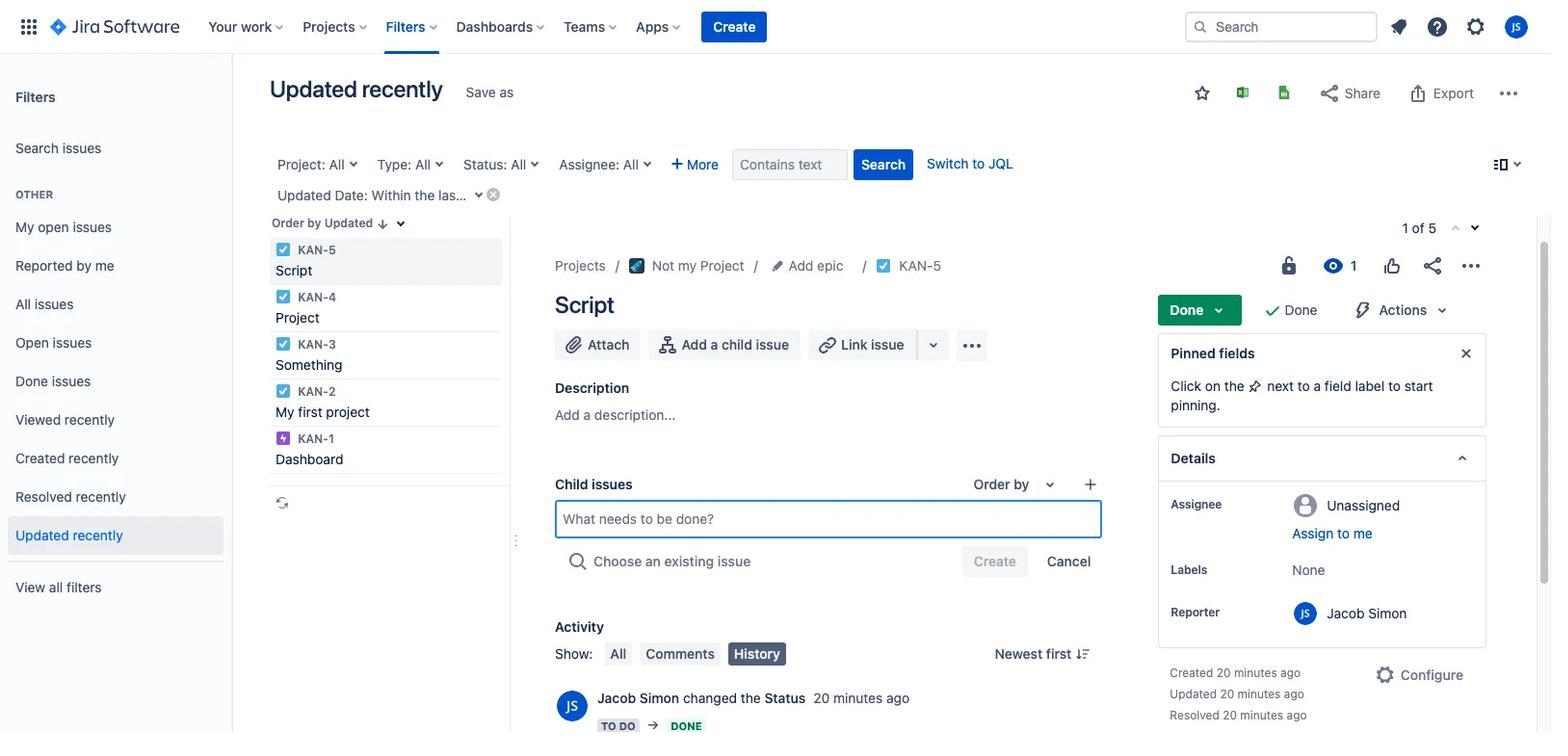 Task type: locate. For each thing, give the bounding box(es) containing it.
0 vertical spatial first
[[298, 404, 322, 420]]

0 vertical spatial task image
[[876, 258, 892, 274]]

done inside done dropdown button
[[1170, 302, 1204, 318]]

a inside add a child issue button
[[711, 336, 718, 353]]

add a child issue button
[[649, 329, 801, 360]]

1 vertical spatial task image
[[276, 336, 291, 352]]

to right next
[[1297, 378, 1310, 394]]

2 vertical spatial the
[[741, 690, 761, 706]]

the
[[415, 187, 435, 203], [1224, 378, 1244, 394], [741, 690, 761, 706]]

your work
[[208, 18, 272, 34]]

0 vertical spatial resolved
[[15, 488, 72, 504]]

projects inside projects dropdown button
[[303, 18, 355, 34]]

1 vertical spatial first
[[1046, 645, 1072, 662]]

kan- up something
[[298, 337, 328, 352]]

status: all
[[463, 156, 526, 172]]

existing
[[664, 553, 714, 569]]

all right the show: at the left
[[610, 645, 626, 662]]

vote options: no one has voted for this issue yet. image
[[1381, 254, 1404, 277]]

jacob down assign to me
[[1327, 605, 1365, 621]]

share link
[[1308, 78, 1390, 109]]

resolved inside 'created 20 minutes ago updated 20 minutes ago resolved 20 minutes ago'
[[1170, 708, 1219, 723]]

0 horizontal spatial kan-5
[[295, 243, 336, 257]]

filters inside "popup button"
[[386, 18, 425, 34]]

order inside popup button
[[973, 476, 1010, 492]]

my up epic image
[[276, 404, 294, 420]]

0 vertical spatial updated recently
[[270, 75, 443, 102]]

0 vertical spatial search
[[15, 139, 59, 156]]

1 horizontal spatial first
[[1046, 645, 1072, 662]]

details
[[1171, 450, 1216, 466]]

export button
[[1397, 78, 1484, 109]]

1 vertical spatial task image
[[276, 289, 291, 304]]

Child issues field
[[557, 502, 1101, 537]]

2 task image from the top
[[276, 289, 291, 304]]

0 vertical spatial project
[[700, 257, 744, 274]]

1 left "of"
[[1402, 220, 1408, 236]]

0 vertical spatial jacob
[[1327, 605, 1365, 621]]

assign to me
[[1292, 525, 1373, 541]]

switch to jql
[[927, 155, 1013, 171]]

unassigned
[[1327, 497, 1400, 513]]

updated recently link
[[8, 516, 224, 555]]

by for me
[[76, 257, 92, 273]]

first down kan-2
[[298, 404, 322, 420]]

0 horizontal spatial add
[[555, 407, 580, 423]]

project right my
[[700, 257, 744, 274]]

add app image
[[960, 334, 983, 357]]

add down description
[[555, 407, 580, 423]]

task image
[[276, 242, 291, 257], [276, 289, 291, 304]]

link issue button
[[808, 329, 918, 360]]

0 horizontal spatial first
[[298, 404, 322, 420]]

issues for search issues
[[62, 139, 101, 156]]

label
[[1355, 378, 1385, 394]]

kan- down the 'order by updated'
[[298, 243, 328, 257]]

small image down 'within'
[[375, 217, 390, 232]]

click on the
[[1171, 378, 1248, 394]]

task image left kan-2
[[276, 383, 291, 399]]

simon down comments button
[[640, 690, 679, 706]]

0 vertical spatial a
[[711, 336, 718, 353]]

0 vertical spatial filters
[[386, 18, 425, 34]]

me down the unassigned
[[1353, 525, 1373, 541]]

fields
[[1219, 345, 1255, 361]]

1 horizontal spatial order
[[973, 476, 1010, 492]]

0 horizontal spatial filters
[[15, 88, 56, 105]]

0 vertical spatial 1
[[464, 187, 470, 203]]

1 vertical spatial updated recently
[[15, 527, 123, 543]]

issues
[[62, 139, 101, 156], [73, 218, 112, 235], [35, 295, 74, 312], [53, 334, 92, 350], [52, 372, 91, 389], [592, 476, 633, 492]]

5 right "of"
[[1428, 220, 1436, 236]]

2
[[328, 384, 336, 399]]

1 horizontal spatial a
[[711, 336, 718, 353]]

assignee:
[[559, 156, 620, 172]]

issues for done issues
[[52, 372, 91, 389]]

kan- for something
[[298, 337, 328, 352]]

0 horizontal spatial small image
[[375, 217, 390, 232]]

0 horizontal spatial updated recently
[[15, 527, 123, 543]]

1 horizontal spatial kan-5
[[899, 257, 941, 274]]

jacob up to do
[[597, 690, 636, 706]]

filters button
[[380, 11, 445, 42]]

2 horizontal spatial issue
[[871, 336, 904, 353]]

add for add a child issue
[[682, 336, 707, 353]]

0 vertical spatial my
[[15, 218, 34, 235]]

first inside button
[[1046, 645, 1072, 662]]

recently for viewed recently link
[[64, 411, 115, 427]]

labels pin to top. only you can see pinned fields. image
[[1211, 563, 1227, 578]]

by right reported
[[76, 257, 92, 273]]

2 vertical spatial task image
[[276, 383, 291, 399]]

search inside button
[[861, 156, 906, 172]]

task image left kan-4
[[276, 289, 291, 304]]

0 vertical spatial me
[[95, 257, 114, 273]]

done down open
[[15, 372, 48, 389]]

kan- up kan-3
[[298, 290, 328, 304]]

1 horizontal spatial project
[[700, 257, 744, 274]]

my for my first project
[[276, 404, 294, 420]]

other
[[15, 188, 53, 200]]

view
[[15, 579, 45, 595]]

your
[[208, 18, 237, 34]]

issue right child
[[756, 336, 789, 353]]

1 horizontal spatial issue
[[756, 336, 789, 353]]

5 down order by updated link
[[328, 243, 336, 257]]

all right the status:
[[511, 156, 526, 172]]

simon
[[1368, 605, 1407, 621], [640, 690, 679, 706]]

kan- up my first project at the left of page
[[298, 384, 328, 399]]

created recently
[[15, 450, 119, 466]]

primary element
[[12, 0, 1185, 53]]

of
[[1412, 220, 1425, 236]]

child
[[555, 476, 588, 492]]

by inside other group
[[76, 257, 92, 273]]

1 horizontal spatial filters
[[386, 18, 425, 34]]

assignee: all
[[559, 156, 639, 172]]

date:
[[335, 187, 368, 203]]

0 horizontal spatial jacob
[[597, 690, 636, 706]]

1 horizontal spatial small image
[[1195, 86, 1210, 101]]

all inside other group
[[15, 295, 31, 312]]

done up pinned
[[1170, 302, 1204, 318]]

0 vertical spatial simon
[[1368, 605, 1407, 621]]

recently down viewed recently link
[[69, 450, 119, 466]]

work
[[241, 18, 272, 34]]

search left 'switch'
[[861, 156, 906, 172]]

add inside button
[[682, 336, 707, 353]]

to left "jql"
[[972, 155, 985, 171]]

1 vertical spatial created
[[1170, 666, 1213, 680]]

1 horizontal spatial my
[[276, 404, 294, 420]]

attach button
[[555, 329, 641, 360]]

my inside other group
[[15, 218, 34, 235]]

jacob
[[1327, 605, 1365, 621], [597, 690, 636, 706]]

2 vertical spatial add
[[555, 407, 580, 423]]

0 horizontal spatial the
[[415, 187, 435, 203]]

1 right last
[[464, 187, 470, 203]]

task image
[[876, 258, 892, 274], [276, 336, 291, 352], [276, 383, 291, 399]]

small image left open in microsoft excel icon
[[1195, 86, 1210, 101]]

notifications image
[[1387, 15, 1410, 38]]

recently
[[362, 75, 443, 102], [64, 411, 115, 427], [69, 450, 119, 466], [76, 488, 126, 504], [73, 527, 123, 543]]

0 horizontal spatial simon
[[640, 690, 679, 706]]

filters right projects dropdown button
[[386, 18, 425, 34]]

description
[[555, 380, 629, 396]]

0 vertical spatial order
[[272, 216, 304, 230]]

0 horizontal spatial 1
[[328, 432, 334, 446]]

1 vertical spatial by
[[76, 257, 92, 273]]

ago
[[1280, 666, 1301, 680], [1284, 687, 1304, 701], [886, 690, 910, 706], [1287, 708, 1307, 723]]

menu bar containing all
[[601, 643, 790, 666]]

sidebar navigation image
[[210, 77, 252, 116]]

0 horizontal spatial search
[[15, 139, 59, 156]]

1 horizontal spatial projects
[[555, 257, 606, 274]]

type: all
[[377, 156, 431, 172]]

add left epic
[[789, 257, 813, 274]]

view all filters link
[[8, 568, 224, 607]]

recently inside "link"
[[76, 488, 126, 504]]

created down the viewed
[[15, 450, 65, 466]]

by left create child image
[[1014, 476, 1029, 492]]

order for order by
[[973, 476, 1010, 492]]

1 horizontal spatial updated recently
[[270, 75, 443, 102]]

2 horizontal spatial by
[[1014, 476, 1029, 492]]

pinning.
[[1171, 397, 1220, 413]]

0 vertical spatial by
[[307, 216, 321, 230]]

0 horizontal spatial issue
[[718, 553, 751, 569]]

a left child
[[711, 336, 718, 353]]

projects
[[303, 18, 355, 34], [555, 257, 606, 274]]

the right on
[[1224, 378, 1244, 394]]

1
[[464, 187, 470, 203], [1402, 220, 1408, 236], [328, 432, 334, 446]]

simon for jacob simon
[[1368, 605, 1407, 621]]

updated down reporter
[[1170, 687, 1217, 701]]

created inside 'created 20 minutes ago updated 20 minutes ago resolved 20 minutes ago'
[[1170, 666, 1213, 680]]

my left open
[[15, 218, 34, 235]]

me for reported by me
[[95, 257, 114, 273]]

add for add a description...
[[555, 407, 580, 423]]

task image left kan-5 link
[[876, 258, 892, 274]]

1 horizontal spatial 5
[[933, 257, 941, 274]]

0 horizontal spatial a
[[583, 407, 591, 423]]

order
[[272, 216, 304, 230], [973, 476, 1010, 492]]

share image
[[1421, 254, 1444, 277]]

all right type:
[[415, 156, 431, 172]]

1 vertical spatial search
[[861, 156, 906, 172]]

search image
[[1193, 19, 1208, 34]]

task image for my first project
[[276, 383, 291, 399]]

task image left kan-3
[[276, 336, 291, 352]]

updated down date:
[[324, 216, 373, 230]]

issues for all issues
[[35, 295, 74, 312]]

by inside popup button
[[1014, 476, 1029, 492]]

by down project: all
[[307, 216, 321, 230]]

issue right existing
[[718, 553, 751, 569]]

me down my open issues link
[[95, 257, 114, 273]]

open in google sheets image
[[1276, 85, 1292, 100]]

updated down resolved recently
[[15, 527, 69, 543]]

all up open
[[15, 295, 31, 312]]

done inside "done issues" link
[[15, 372, 48, 389]]

0 horizontal spatial by
[[76, 257, 92, 273]]

2 horizontal spatial a
[[1314, 378, 1321, 394]]

all for type: all
[[415, 156, 431, 172]]

something
[[276, 356, 342, 373]]

0 vertical spatial script
[[276, 262, 312, 278]]

to right assign
[[1337, 525, 1350, 541]]

created inside other group
[[15, 450, 65, 466]]

1 horizontal spatial by
[[307, 216, 321, 230]]

kan- up dashboard
[[298, 432, 328, 446]]

the for jacob simon changed the status 20 minutes ago
[[741, 690, 761, 706]]

an
[[645, 553, 661, 569]]

by
[[307, 216, 321, 230], [76, 257, 92, 273], [1014, 476, 1029, 492]]

1 down my first project at the left of page
[[328, 432, 334, 446]]

a
[[711, 336, 718, 353], [1314, 378, 1321, 394], [583, 407, 591, 423]]

jira software image
[[50, 15, 179, 38], [50, 15, 179, 38]]

recently up created recently
[[64, 411, 115, 427]]

issue for add a child issue
[[756, 336, 789, 353]]

a left the field
[[1314, 378, 1321, 394]]

1 horizontal spatial simon
[[1368, 605, 1407, 621]]

0 horizontal spatial created
[[15, 450, 65, 466]]

not
[[652, 257, 674, 274]]

your profile and settings image
[[1505, 15, 1528, 38]]

next
[[1267, 378, 1294, 394]]

small image
[[1195, 86, 1210, 101], [375, 217, 390, 232]]

newest
[[995, 645, 1043, 662]]

script down projects link
[[555, 291, 614, 318]]

kan-
[[298, 243, 328, 257], [899, 257, 933, 274], [298, 290, 328, 304], [298, 337, 328, 352], [298, 384, 328, 399], [298, 432, 328, 446]]

banner containing your work
[[0, 0, 1551, 54]]

0 horizontal spatial projects
[[303, 18, 355, 34]]

not my project
[[652, 257, 744, 274]]

recently down filters "popup button" at the left of page
[[362, 75, 443, 102]]

2 horizontal spatial 1
[[1402, 220, 1408, 236]]

1 task image from the top
[[276, 242, 291, 257]]

2 horizontal spatial add
[[789, 257, 813, 274]]

1 vertical spatial filters
[[15, 88, 56, 105]]

filters
[[386, 18, 425, 34], [15, 88, 56, 105]]

done issues link
[[8, 362, 224, 401]]

task image for something
[[276, 336, 291, 352]]

all issues
[[15, 295, 74, 312]]

first left newest first icon
[[1046, 645, 1072, 662]]

simon up configure link
[[1368, 605, 1407, 621]]

Search field
[[1185, 11, 1378, 42]]

to inside button
[[1337, 525, 1350, 541]]

1 horizontal spatial search
[[861, 156, 906, 172]]

actions image
[[1460, 254, 1483, 277]]

recently down created recently link in the bottom left of the page
[[76, 488, 126, 504]]

within
[[371, 187, 411, 203]]

as
[[500, 84, 514, 100]]

0 horizontal spatial resolved
[[15, 488, 72, 504]]

teams button
[[558, 11, 624, 42]]

task image down the 'order by updated'
[[276, 242, 291, 257]]

all right 'assignee:'
[[623, 156, 639, 172]]

search
[[15, 139, 59, 156], [861, 156, 906, 172]]

kan-2
[[295, 384, 336, 399]]

all for assignee: all
[[623, 156, 639, 172]]

assignee
[[1171, 497, 1222, 512]]

projects link
[[555, 254, 606, 277]]

updated recently down resolved recently
[[15, 527, 123, 543]]

5 up link web pages and more image
[[933, 257, 941, 274]]

0 vertical spatial created
[[15, 450, 65, 466]]

dashboards button
[[450, 11, 552, 42]]

1 vertical spatial simon
[[640, 690, 679, 706]]

create child image
[[1083, 477, 1099, 492]]

first for newest
[[1046, 645, 1072, 662]]

search up other at the left top of the page
[[15, 139, 59, 156]]

projects left not my project "image"
[[555, 257, 606, 274]]

cancel
[[1047, 553, 1091, 569]]

0 horizontal spatial me
[[95, 257, 114, 273]]

me inside button
[[1353, 525, 1373, 541]]

updated recently
[[270, 75, 443, 102], [15, 527, 123, 543]]

1 horizontal spatial me
[[1353, 525, 1373, 541]]

Search issues using keywords text field
[[732, 149, 848, 180]]

1 vertical spatial the
[[1224, 378, 1244, 394]]

newest first
[[995, 645, 1072, 662]]

resolved inside "link"
[[15, 488, 72, 504]]

epic image
[[276, 431, 291, 446]]

projects right work
[[303, 18, 355, 34]]

issue for choose an existing issue
[[718, 553, 751, 569]]

1 vertical spatial order
[[973, 476, 1010, 492]]

1 vertical spatial resolved
[[1170, 708, 1219, 723]]

teams
[[564, 18, 605, 34]]

a down description
[[583, 407, 591, 423]]

project
[[326, 404, 370, 420]]

the for updated date: within the last 1 week
[[415, 187, 435, 203]]

search issues
[[15, 139, 101, 156]]

search for search issues
[[15, 139, 59, 156]]

to
[[601, 720, 616, 732]]

banner
[[0, 0, 1551, 54]]

recently down resolved recently "link"
[[73, 527, 123, 543]]

0 vertical spatial task image
[[276, 242, 291, 257]]

1 vertical spatial projects
[[555, 257, 606, 274]]

0 horizontal spatial project
[[276, 309, 320, 326]]

add inside dropdown button
[[789, 257, 813, 274]]

not my project link
[[629, 254, 744, 277]]

add left child
[[682, 336, 707, 353]]

created recently link
[[8, 439, 224, 478]]

first for my
[[298, 404, 322, 420]]

project down kan-4
[[276, 309, 320, 326]]

0 vertical spatial projects
[[303, 18, 355, 34]]

a inside next to a field label to start pinning.
[[1314, 378, 1321, 394]]

filters up the search issues
[[15, 88, 56, 105]]

newest first image
[[1075, 646, 1091, 662]]

minutes
[[1234, 666, 1277, 680], [1238, 687, 1281, 701], [833, 690, 883, 706], [1240, 708, 1283, 723]]

updated recently down projects dropdown button
[[270, 75, 443, 102]]

created down reporter
[[1170, 666, 1213, 680]]

order for order by updated
[[272, 216, 304, 230]]

start
[[1404, 378, 1433, 394]]

kan-5 up link web pages and more image
[[899, 257, 941, 274]]

the left the status
[[741, 690, 761, 706]]

done image
[[1262, 299, 1285, 322]]

me inside other group
[[95, 257, 114, 273]]

0 horizontal spatial script
[[276, 262, 312, 278]]

created
[[15, 450, 65, 466], [1170, 666, 1213, 680]]

my
[[15, 218, 34, 235], [276, 404, 294, 420]]

menu bar
[[601, 643, 790, 666]]

0 horizontal spatial order
[[272, 216, 304, 230]]

1 vertical spatial a
[[1314, 378, 1321, 394]]

1 horizontal spatial add
[[682, 336, 707, 353]]

kan-5 down the 'order by updated'
[[295, 243, 336, 257]]

1 horizontal spatial resolved
[[1170, 708, 1219, 723]]

1 vertical spatial my
[[276, 404, 294, 420]]

1 vertical spatial jacob
[[597, 690, 636, 706]]

done
[[1170, 302, 1204, 318], [1285, 302, 1317, 318], [15, 372, 48, 389], [671, 720, 702, 732]]

the left last
[[415, 187, 435, 203]]

pinned
[[1171, 345, 1216, 361]]

to for jql
[[972, 155, 985, 171]]

0 horizontal spatial my
[[15, 218, 34, 235]]

1 horizontal spatial the
[[741, 690, 761, 706]]

hide message image
[[1455, 342, 1478, 365]]

search button
[[854, 149, 913, 180]]

1 horizontal spatial jacob
[[1327, 605, 1365, 621]]

done down no restrictions image
[[1285, 302, 1317, 318]]

1 horizontal spatial created
[[1170, 666, 1213, 680]]

all up date:
[[329, 156, 345, 172]]

epic
[[817, 257, 843, 274]]

1 vertical spatial me
[[1353, 525, 1373, 541]]

issue right link
[[871, 336, 904, 353]]

1 horizontal spatial script
[[555, 291, 614, 318]]

2 vertical spatial a
[[583, 407, 591, 423]]

click
[[1171, 378, 1201, 394]]

script up kan-4
[[276, 262, 312, 278]]

choose an existing issue
[[593, 553, 751, 569]]

0 vertical spatial the
[[415, 187, 435, 203]]

projects button
[[297, 11, 374, 42]]

show:
[[555, 645, 593, 662]]

2 vertical spatial by
[[1014, 476, 1029, 492]]

link web pages and more image
[[922, 333, 945, 356]]



Task type: describe. For each thing, give the bounding box(es) containing it.
my open issues
[[15, 218, 112, 235]]

configure
[[1400, 667, 1463, 683]]

all for status: all
[[511, 156, 526, 172]]

filters
[[67, 579, 102, 595]]

week
[[474, 187, 506, 203]]

more button
[[664, 149, 726, 180]]

all inside all button
[[610, 645, 626, 662]]

updated inside 'created 20 minutes ago updated 20 minutes ago resolved 20 minutes ago'
[[1170, 687, 1217, 701]]

history button
[[728, 643, 786, 666]]

remove criteria image
[[486, 187, 501, 202]]

more
[[687, 156, 719, 172]]

last
[[438, 187, 461, 203]]

0 vertical spatial small image
[[1195, 86, 1210, 101]]

apps button
[[630, 11, 688, 42]]

by for updated
[[307, 216, 321, 230]]

kan-4
[[295, 290, 336, 304]]

help image
[[1426, 15, 1449, 38]]

2 vertical spatial 1
[[328, 432, 334, 446]]

all issues link
[[8, 285, 224, 324]]

other group
[[8, 168, 224, 561]]

resolved recently link
[[8, 478, 224, 516]]

add for add epic
[[789, 257, 813, 274]]

my
[[678, 257, 697, 274]]

child issues
[[555, 476, 633, 492]]

next issue 'kan-4' ( type 'j' ) image
[[1467, 221, 1483, 236]]

not my project image
[[629, 258, 644, 274]]

1 horizontal spatial 1
[[464, 187, 470, 203]]

jacob for jacob simon changed the status 20 minutes ago
[[597, 690, 636, 706]]

save as
[[466, 84, 514, 100]]

2 horizontal spatial the
[[1224, 378, 1244, 394]]

1 vertical spatial project
[[276, 309, 320, 326]]

updated down projects dropdown button
[[270, 75, 357, 102]]

open in microsoft excel image
[[1235, 85, 1250, 100]]

kan- for project
[[298, 290, 328, 304]]

projects for projects dropdown button
[[303, 18, 355, 34]]

switch
[[927, 155, 969, 171]]

settings image
[[1464, 15, 1487, 38]]

history
[[734, 645, 780, 662]]

share
[[1345, 85, 1381, 101]]

add a child issue
[[682, 336, 789, 353]]

choose an existing issue button
[[555, 546, 762, 577]]

kan-3
[[295, 337, 336, 352]]

view all filters
[[15, 579, 102, 595]]

comments
[[646, 645, 715, 662]]

comments button
[[640, 643, 721, 666]]

details element
[[1158, 435, 1486, 482]]

order by updated link
[[270, 211, 392, 234]]

small image inside order by updated link
[[375, 217, 390, 232]]

2 horizontal spatial 5
[[1428, 220, 1436, 236]]

reporter
[[1171, 605, 1220, 619]]

done down changed on the left
[[671, 720, 702, 732]]

updated date: within the last 1 week
[[277, 187, 506, 203]]

recently for created recently link in the bottom left of the page
[[69, 450, 119, 466]]

viewed recently link
[[8, 401, 224, 439]]

issue inside button
[[871, 336, 904, 353]]

activity
[[555, 618, 604, 635]]

on
[[1205, 378, 1221, 394]]

projects for projects link
[[555, 257, 606, 274]]

create button
[[702, 11, 767, 42]]

all
[[49, 579, 63, 595]]

updated down project:
[[277, 187, 331, 203]]

all for project: all
[[329, 156, 345, 172]]

kan- for dashboard
[[298, 432, 328, 446]]

link
[[841, 336, 867, 353]]

order by
[[973, 476, 1029, 492]]

created for created recently
[[15, 450, 65, 466]]

appswitcher icon image
[[17, 15, 40, 38]]

a for child
[[711, 336, 718, 353]]

none
[[1292, 562, 1325, 578]]

viewed
[[15, 411, 61, 427]]

type:
[[377, 156, 412, 172]]

created for created 20 minutes ago updated 20 minutes ago resolved 20 minutes ago
[[1170, 666, 1213, 680]]

task image for script
[[276, 242, 291, 257]]

dashboard
[[276, 451, 343, 467]]

project: all
[[277, 156, 345, 172]]

to for a
[[1297, 378, 1310, 394]]

kan- for script
[[298, 243, 328, 257]]

1 vertical spatial script
[[555, 291, 614, 318]]

simon for jacob simon changed the status 20 minutes ago
[[640, 690, 679, 706]]

kan- for my first project
[[298, 384, 328, 399]]

save as button
[[456, 77, 523, 108]]

reported
[[15, 257, 73, 273]]

me for assign to me
[[1353, 525, 1373, 541]]

add epic
[[789, 257, 843, 274]]

issues for child issues
[[592, 476, 633, 492]]

resolved recently
[[15, 488, 126, 504]]

child
[[722, 336, 752, 353]]

your work button
[[203, 11, 291, 42]]

search for search
[[861, 156, 906, 172]]

to left "start"
[[1388, 378, 1401, 394]]

status
[[764, 690, 806, 706]]

field
[[1324, 378, 1351, 394]]

export
[[1433, 85, 1474, 101]]

copy link to issue image
[[937, 257, 953, 273]]

next to a field label to start pinning.
[[1171, 378, 1433, 413]]

recently for updated recently link
[[73, 527, 123, 543]]

kan-1
[[295, 432, 334, 446]]

to for me
[[1337, 525, 1350, 541]]

switch to jql link
[[927, 155, 1013, 171]]

no restrictions image
[[1277, 254, 1301, 277]]

kan-5 link
[[899, 254, 941, 277]]

dashboards
[[456, 18, 533, 34]]

jacob for jacob simon
[[1327, 605, 1365, 621]]

jacob simon changed the status 20 minutes ago
[[597, 690, 910, 706]]

open issues link
[[8, 324, 224, 362]]

a for description...
[[583, 407, 591, 423]]

order by button
[[962, 469, 1074, 500]]

updated inside other group
[[15, 527, 69, 543]]

1 vertical spatial 1
[[1402, 220, 1408, 236]]

created 20 minutes ago updated 20 minutes ago resolved 20 minutes ago
[[1170, 666, 1307, 723]]

issues for open issues
[[53, 334, 92, 350]]

jacob simon
[[1327, 605, 1407, 621]]

not available - this is the first issue image
[[1448, 222, 1463, 237]]

1 of 5
[[1402, 220, 1436, 236]]

my for my open issues
[[15, 218, 34, 235]]

viewed recently
[[15, 411, 115, 427]]

configure link
[[1362, 660, 1475, 691]]

open
[[38, 218, 69, 235]]

add a description...
[[555, 407, 676, 423]]

status:
[[463, 156, 507, 172]]

link issue
[[841, 336, 904, 353]]

actions button
[[1341, 295, 1466, 326]]

0 horizontal spatial 5
[[328, 243, 336, 257]]

create
[[713, 18, 756, 34]]

3
[[328, 337, 336, 352]]

order by updated
[[272, 216, 373, 230]]

do
[[619, 720, 636, 732]]

recently for resolved recently "link"
[[76, 488, 126, 504]]

to do
[[601, 720, 636, 732]]

updated recently inside other group
[[15, 527, 123, 543]]

reported by me link
[[8, 247, 224, 285]]

task image for project
[[276, 289, 291, 304]]

4
[[328, 290, 336, 304]]

actions
[[1379, 302, 1427, 318]]

kan- left copy link to issue image
[[899, 257, 933, 274]]



Task type: vqa. For each thing, say whether or not it's contained in the screenshot.
Search inside the button
yes



